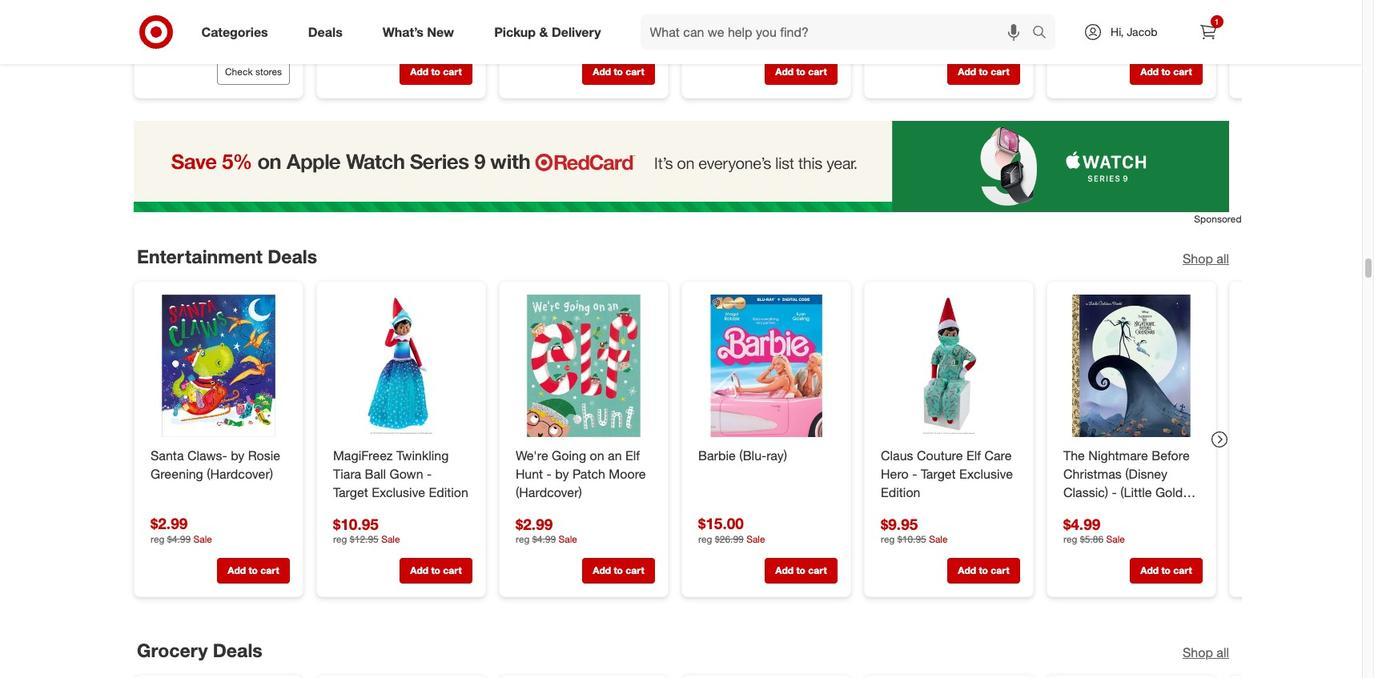 Task type: vqa. For each thing, say whether or not it's contained in the screenshot.
We're Going on an Elf Hunt - by Patch Moore (Hardcover)
yes



Task type: describe. For each thing, give the bounding box(es) containing it.
1 vertical spatial golden
[[1118, 503, 1160, 519]]

by inside 'santa claws- by rosie greening (hardcover)'
[[230, 448, 244, 464]]

reg $349.99 sale add to cart
[[333, 19, 462, 78]]

jacob
[[1127, 25, 1158, 38]]

sale inside reg $349.99 sale add to cart
[[386, 19, 405, 31]]

sponsored
[[1195, 213, 1242, 225]]

hunt
[[516, 466, 543, 482]]

items
[[911, 17, 934, 29]]

check stores button
[[217, 59, 290, 85]]

edition for $10.95
[[429, 484, 468, 500]]

0 vertical spatial golden
[[1156, 484, 1197, 500]]

the
[[1064, 448, 1085, 464]]

$10.95 reg $12.95 sale
[[333, 515, 400, 546]]

$2.99 for we're going on an elf hunt - by patch moore (hardcover)
[[516, 515, 553, 533]]

try for reg $249.99 sale
[[698, 33, 711, 45]]

2 for $249.99
[[713, 33, 719, 45]]

the nightmare before christmas (disney classic) - (little golden book) by golden books (hardcover)
[[1064, 448, 1197, 537]]

before
[[1152, 448, 1190, 464]]

$249.99
[[715, 17, 749, 29]]

cart inside the $299.99 sale add to cart
[[1174, 66, 1192, 78]]

going
[[552, 448, 586, 464]]

add inside the $299.99 sale add to cart
[[1141, 66, 1159, 78]]

(disney
[[1125, 466, 1168, 482]]

sale down we're going on an elf hunt - by patch moore (hardcover)
[[558, 534, 577, 546]]

sale right $249.99
[[752, 17, 771, 29]]

months for $129.99
[[539, 33, 571, 45]]

reg $129.99 sale
[[516, 17, 588, 29]]

santa claws- by rosie greening (hardcover) link
[[150, 447, 286, 484]]

claus
[[881, 448, 913, 464]]

sale right $129.99
[[569, 17, 588, 29]]

- inside we're going on an elf hunt - by patch moore (hardcover)
[[546, 466, 551, 482]]

add to cart for santa claws- by rosie greening (hardcover)
[[227, 565, 279, 577]]

$299.99
[[1080, 17, 1114, 29]]

reg $99.99 sale
[[150, 18, 217, 30]]

santa
[[150, 448, 183, 464]]

moore
[[609, 466, 646, 482]]

circle for reg $129.99 sale
[[584, 47, 609, 59]]

$12.95
[[350, 534, 378, 546]]

for for reg $129.99 sale
[[641, 33, 652, 45]]

ray)
[[767, 448, 787, 464]]

shop all for grocery deals
[[1183, 645, 1229, 661]]

apple for reg $129.99 sale
[[585, 33, 610, 45]]

advertisement region
[[121, 121, 1242, 212]]

(little
[[1121, 484, 1152, 500]]

select items on sale
[[881, 17, 968, 29]]

$299.99 sale add to cart
[[1080, 17, 1192, 78]]

(hardcover) inside the nightmare before christmas (disney classic) - (little golden book) by golden books (hardcover)
[[1104, 521, 1170, 537]]

shop for grocery deals
[[1183, 645, 1213, 661]]

add to cart for magifreez twinkling tiara ball gown - target exclusive edition
[[410, 565, 462, 577]]

shop all link for grocery deals
[[1183, 644, 1229, 663]]

grocery
[[137, 640, 207, 662]]

tiara
[[333, 466, 361, 482]]

by inside the nightmare before christmas (disney classic) - (little golden book) by golden books (hardcover)
[[1101, 503, 1115, 519]]

check stores
[[225, 66, 282, 78]]

try 2 months of apple music for free with target circle button for reg $129.99 sale
[[516, 32, 655, 59]]

$9.95 reg $10.95 sale
[[881, 515, 948, 546]]

barbie (blu-ray) link
[[698, 447, 834, 465]]

magifreez twinkling tiara ball gown - target exclusive edition
[[333, 448, 468, 500]]

elf inside claus couture elf care hero - target exclusive edition
[[967, 448, 981, 464]]

on for items
[[937, 17, 948, 29]]

0 vertical spatial deals
[[308, 24, 343, 40]]

exclusive for $10.95
[[371, 484, 425, 500]]

sale inside $15.00 reg $26.99 sale
[[746, 533, 765, 545]]

with for $249.99
[[718, 47, 735, 59]]

magifreez
[[333, 448, 393, 464]]

circle for reg $249.99 sale
[[767, 47, 792, 59]]

add to cart for the nightmare before christmas (disney classic) - (little golden book) by golden books (hardcover)
[[1141, 565, 1192, 577]]

on for going
[[590, 448, 604, 464]]

select
[[881, 17, 908, 29]]

we're going on an elf hunt - by patch moore (hardcover)
[[516, 448, 646, 500]]

christmas
[[1064, 466, 1122, 482]]

- inside magifreez twinkling tiara ball gown - target exclusive edition
[[427, 466, 432, 482]]

target down delivery
[[555, 47, 582, 59]]

check
[[225, 66, 252, 78]]

$2.99 reg $4.99 sale for we're going on an elf hunt - by patch moore (hardcover)
[[516, 515, 577, 546]]

exclusive for $9.95
[[959, 466, 1013, 482]]

of for reg $129.99 sale
[[574, 33, 582, 45]]

the nightmare before christmas (disney classic) - (little golden book) by golden books (hardcover) link
[[1064, 447, 1200, 537]]

reg inside reg $349.99 sale add to cart
[[333, 19, 347, 31]]

1
[[1215, 17, 1220, 26]]

add to cart for barbie (blu-ray)
[[775, 565, 827, 577]]

reg down the hunt
[[516, 534, 530, 546]]

pickup & delivery
[[494, 24, 601, 40]]

hi,
[[1111, 25, 1124, 38]]

&
[[540, 24, 548, 40]]

$9.95
[[881, 515, 918, 533]]

$4.99 inside $4.99 reg $5.86 sale
[[1064, 515, 1101, 533]]

target down reg $249.99 sale
[[738, 47, 764, 59]]

what's new link
[[369, 14, 474, 50]]

try for reg $129.99 sale
[[516, 33, 528, 45]]

search
[[1026, 25, 1064, 41]]

reg inside $4.99 reg $5.86 sale
[[1064, 534, 1078, 546]]

with for $129.99
[[535, 47, 553, 59]]

$5.86
[[1080, 534, 1104, 546]]

shop for entertainment deals
[[1183, 251, 1213, 267]]

couture
[[917, 448, 963, 464]]

magifreez twinkling tiara ball gown - target exclusive edition link
[[333, 447, 469, 502]]

pickup & delivery link
[[481, 14, 621, 50]]

claws-
[[187, 448, 227, 464]]

new
[[427, 24, 454, 40]]

categories link
[[188, 14, 288, 50]]

deals for grocery deals
[[213, 640, 262, 662]]

search button
[[1026, 14, 1064, 53]]

(blu-
[[739, 448, 767, 464]]

nightmare
[[1089, 448, 1148, 464]]

categories
[[201, 24, 268, 40]]

free for reg $129.99 sale
[[516, 47, 532, 59]]

sale inside $4.99 reg $5.86 sale
[[1106, 534, 1125, 546]]

hero
[[881, 466, 909, 482]]

free for reg $249.99 sale
[[698, 47, 715, 59]]

what's
[[383, 24, 424, 40]]

care
[[985, 448, 1012, 464]]

the nightmare before christmas (disney classic) - (little golden book) by golden books (hardcover) image
[[1060, 295, 1203, 437]]

reg inside $9.95 reg $10.95 sale
[[881, 534, 895, 546]]

$15.00 reg $26.99 sale
[[698, 514, 765, 545]]



Task type: locate. For each thing, give the bounding box(es) containing it.
$129.99
[[532, 17, 566, 29]]

books
[[1064, 521, 1100, 537]]

for
[[641, 33, 652, 45], [823, 33, 835, 45]]

exclusive down gown
[[371, 484, 425, 500]]

1 link
[[1191, 14, 1226, 50]]

2 apple from the left
[[767, 33, 792, 45]]

1 horizontal spatial of
[[756, 33, 765, 45]]

1 horizontal spatial try 2 months of apple music for free with target circle button
[[698, 32, 838, 59]]

1 shop all link from the top
[[1183, 250, 1229, 268]]

shop
[[1183, 251, 1213, 267], [1183, 645, 1213, 661]]

target down couture
[[921, 466, 956, 482]]

0 vertical spatial shop all
[[1183, 251, 1229, 267]]

sale inside '$10.95 reg $12.95 sale'
[[381, 534, 400, 546]]

0 horizontal spatial apple
[[585, 33, 610, 45]]

0 horizontal spatial exclusive
[[371, 484, 425, 500]]

0 horizontal spatial try 2 months of apple music for free with target circle button
[[516, 32, 655, 59]]

reg down greening
[[150, 533, 164, 545]]

0 horizontal spatial circle
[[584, 47, 609, 59]]

music for reg $249.99 sale
[[795, 33, 821, 45]]

1 horizontal spatial exclusive
[[959, 466, 1013, 482]]

all
[[1217, 251, 1229, 267], [1217, 645, 1229, 661]]

on inside we're going on an elf hunt - by patch moore (hardcover)
[[590, 448, 604, 464]]

0 horizontal spatial by
[[230, 448, 244, 464]]

for for reg $249.99 sale
[[823, 33, 835, 45]]

$2.99 down greening
[[150, 514, 187, 533]]

1 circle from the left
[[584, 47, 609, 59]]

0 horizontal spatial (hardcover)
[[206, 466, 273, 482]]

apple down reg $129.99 sale
[[585, 33, 610, 45]]

0 horizontal spatial music
[[612, 33, 638, 45]]

1 vertical spatial $10.95
[[898, 534, 926, 546]]

free
[[516, 47, 532, 59], [698, 47, 715, 59]]

pickup
[[494, 24, 536, 40]]

add to cart for we're going on an elf hunt - by patch moore (hardcover)
[[593, 565, 644, 577]]

months down reg $249.99 sale
[[721, 33, 754, 45]]

elf
[[625, 448, 640, 464], [967, 448, 981, 464]]

0 horizontal spatial elf
[[625, 448, 640, 464]]

reg left $249.99
[[698, 17, 712, 29]]

we're going on an elf hunt - by patch moore (hardcover) image
[[512, 295, 655, 437], [512, 295, 655, 437]]

with down &
[[535, 47, 553, 59]]

$2.99
[[150, 514, 187, 533], [516, 515, 553, 533]]

all for entertainment deals
[[1217, 251, 1229, 267]]

2 vertical spatial deals
[[213, 640, 262, 662]]

1 try 2 months of apple music for free with target circle from the left
[[516, 33, 652, 59]]

santa claws- by rosie greening (hardcover) image
[[147, 295, 290, 437], [147, 295, 290, 437]]

circle down delivery
[[584, 47, 609, 59]]

apple for reg $249.99 sale
[[767, 33, 792, 45]]

cart inside reg $349.99 sale add to cart
[[443, 66, 462, 78]]

deals for entertainment deals
[[267, 245, 317, 268]]

elf left care
[[967, 448, 981, 464]]

reg inside '$10.95 reg $12.95 sale'
[[333, 534, 347, 546]]

2 $2.99 from the left
[[516, 515, 553, 533]]

0 horizontal spatial try
[[516, 33, 528, 45]]

1 horizontal spatial apple
[[767, 33, 792, 45]]

0 vertical spatial all
[[1217, 251, 1229, 267]]

(hardcover) inside we're going on an elf hunt - by patch moore (hardcover)
[[516, 484, 582, 500]]

add to cart for claus couture elf care hero - target exclusive edition
[[958, 565, 1010, 577]]

try down reg $249.99 sale
[[698, 33, 711, 45]]

0 horizontal spatial on
[[590, 448, 604, 464]]

reg left $5.86 at right bottom
[[1064, 534, 1078, 546]]

0 vertical spatial (hardcover)
[[206, 466, 273, 482]]

- left (little
[[1112, 484, 1117, 500]]

sale right "$99.99"
[[198, 18, 217, 30]]

0 vertical spatial shop all link
[[1183, 250, 1229, 268]]

$10.95 down the $9.95
[[898, 534, 926, 546]]

1 horizontal spatial (hardcover)
[[516, 484, 582, 500]]

1 horizontal spatial circle
[[767, 47, 792, 59]]

1 vertical spatial deals
[[267, 245, 317, 268]]

add
[[410, 66, 428, 78], [593, 66, 611, 78], [775, 66, 794, 78], [958, 66, 976, 78], [1141, 66, 1159, 78], [227, 565, 246, 577], [410, 565, 428, 577], [593, 565, 611, 577], [775, 565, 794, 577], [958, 565, 976, 577], [1141, 565, 1159, 577]]

of
[[574, 33, 582, 45], [756, 33, 765, 45]]

an
[[608, 448, 622, 464]]

1 horizontal spatial free
[[698, 47, 715, 59]]

add inside reg $349.99 sale add to cart
[[410, 66, 428, 78]]

reg down the $9.95
[[881, 534, 895, 546]]

edition down the twinkling
[[429, 484, 468, 500]]

shop all
[[1183, 251, 1229, 267], [1183, 645, 1229, 661]]

we're
[[516, 448, 548, 464]]

$26.99
[[715, 533, 744, 545]]

exclusive down care
[[959, 466, 1013, 482]]

edition for $9.95
[[881, 484, 921, 500]]

hi, jacob
[[1111, 25, 1158, 38]]

1 vertical spatial by
[[555, 466, 569, 482]]

1 horizontal spatial 2
[[713, 33, 719, 45]]

1 apple from the left
[[585, 33, 610, 45]]

sale
[[950, 17, 968, 29]]

2 shop from the top
[[1183, 645, 1213, 661]]

$10.95
[[333, 515, 378, 533], [898, 534, 926, 546]]

barbie (blu-ray)
[[698, 448, 787, 464]]

exclusive inside magifreez twinkling tiara ball gown - target exclusive edition
[[371, 484, 425, 500]]

1 horizontal spatial $4.99
[[532, 534, 556, 546]]

1 edition from the left
[[429, 484, 468, 500]]

we're going on an elf hunt - by patch moore (hardcover) link
[[516, 447, 652, 502]]

try 2 months of apple music for free with target circle button down reg $249.99 sale
[[698, 32, 838, 59]]

try 2 months of apple music for free with target circle button for reg $249.99 sale
[[698, 32, 838, 59]]

reg down $15.00
[[698, 533, 712, 545]]

sale right $5.86 at right bottom
[[1106, 534, 1125, 546]]

1 horizontal spatial months
[[721, 33, 754, 45]]

0 horizontal spatial $2.99
[[150, 514, 187, 533]]

1 vertical spatial all
[[1217, 645, 1229, 661]]

$4.99 down greening
[[167, 533, 190, 545]]

1 horizontal spatial on
[[937, 17, 948, 29]]

- inside claus couture elf care hero - target exclusive edition
[[912, 466, 917, 482]]

with down $249.99
[[718, 47, 735, 59]]

2 all from the top
[[1217, 645, 1229, 661]]

reg left $349.99
[[333, 19, 347, 31]]

1 horizontal spatial try
[[698, 33, 711, 45]]

2 horizontal spatial $4.99
[[1064, 515, 1101, 533]]

2 elf from the left
[[967, 448, 981, 464]]

0 horizontal spatial edition
[[429, 484, 468, 500]]

greening
[[150, 466, 203, 482]]

1 vertical spatial shop
[[1183, 645, 1213, 661]]

1 horizontal spatial $2.99 reg $4.99 sale
[[516, 515, 577, 546]]

0 vertical spatial on
[[937, 17, 948, 29]]

santa claws- by rosie greening (hardcover)
[[150, 448, 280, 482]]

-
[[427, 466, 432, 482], [546, 466, 551, 482], [912, 466, 917, 482], [1112, 484, 1117, 500]]

2 vertical spatial (hardcover)
[[1104, 521, 1170, 537]]

1 vertical spatial on
[[590, 448, 604, 464]]

exclusive
[[959, 466, 1013, 482], [371, 484, 425, 500]]

$349.99
[[350, 19, 384, 31]]

entertainment
[[137, 245, 262, 268]]

try 2 months of apple music for free with target circle down reg $249.99 sale
[[698, 33, 835, 59]]

$2.99 reg $4.99 sale
[[150, 514, 212, 545], [516, 515, 577, 546]]

to inside the $299.99 sale add to cart
[[1162, 66, 1171, 78]]

2 left &
[[531, 33, 536, 45]]

1 horizontal spatial for
[[823, 33, 835, 45]]

sale right $299.99
[[1117, 17, 1136, 29]]

by left 'rosie'
[[230, 448, 244, 464]]

2 for $129.99
[[531, 33, 536, 45]]

- inside the nightmare before christmas (disney classic) - (little golden book) by golden books (hardcover)
[[1112, 484, 1117, 500]]

(hardcover) down the hunt
[[516, 484, 582, 500]]

2 music from the left
[[795, 33, 821, 45]]

stores
[[255, 66, 282, 78]]

- right hero
[[912, 466, 917, 482]]

reg left "$12.95"
[[333, 534, 347, 546]]

twinkling
[[396, 448, 449, 464]]

of down reg $249.99 sale
[[756, 33, 765, 45]]

0 horizontal spatial $10.95
[[333, 515, 378, 533]]

golden down (little
[[1118, 503, 1160, 519]]

- down the twinkling
[[427, 466, 432, 482]]

- right the hunt
[[546, 466, 551, 482]]

(hardcover)
[[206, 466, 273, 482], [516, 484, 582, 500], [1104, 521, 1170, 537]]

months for $249.99
[[721, 33, 754, 45]]

0 horizontal spatial $2.99 reg $4.99 sale
[[150, 514, 212, 545]]

1 months from the left
[[539, 33, 571, 45]]

try 2 months of apple music for free with target circle button down reg $129.99 sale
[[516, 32, 655, 59]]

$4.99 up $5.86 at right bottom
[[1064, 515, 1101, 533]]

1 horizontal spatial music
[[795, 33, 821, 45]]

2 try 2 months of apple music for free with target circle from the left
[[698, 33, 835, 59]]

claus couture elf care hero - target exclusive edition
[[881, 448, 1013, 500]]

0 horizontal spatial months
[[539, 33, 571, 45]]

months
[[539, 33, 571, 45], [721, 33, 754, 45]]

claus couture elf care hero - target exclusive edition link
[[881, 447, 1017, 502]]

all for grocery deals
[[1217, 645, 1229, 661]]

cart
[[443, 66, 462, 78], [626, 66, 644, 78], [808, 66, 827, 78], [991, 66, 1010, 78], [1174, 66, 1192, 78], [260, 565, 279, 577], [443, 565, 462, 577], [626, 565, 644, 577], [808, 565, 827, 577], [991, 565, 1010, 577], [1174, 565, 1192, 577]]

$10.95 up "$12.95"
[[333, 515, 378, 533]]

2 vertical spatial by
[[1101, 503, 1115, 519]]

edition down hero
[[881, 484, 921, 500]]

music for reg $129.99 sale
[[612, 33, 638, 45]]

1 horizontal spatial try 2 months of apple music for free with target circle
[[698, 33, 835, 59]]

2 shop all link from the top
[[1183, 644, 1229, 663]]

by right book)
[[1101, 503, 1115, 519]]

1 vertical spatial shop all
[[1183, 645, 1229, 661]]

ball
[[365, 466, 386, 482]]

sale right $349.99
[[386, 19, 405, 31]]

0 horizontal spatial $4.99
[[167, 533, 190, 545]]

2 circle from the left
[[767, 47, 792, 59]]

sale inside the $299.99 sale add to cart
[[1117, 17, 1136, 29]]

1 horizontal spatial edition
[[881, 484, 921, 500]]

1 of from the left
[[574, 33, 582, 45]]

1 try 2 months of apple music for free with target circle button from the left
[[516, 32, 655, 59]]

1 try from the left
[[516, 33, 528, 45]]

(hardcover) down (little
[[1104, 521, 1170, 537]]

2 horizontal spatial (hardcover)
[[1104, 521, 1170, 537]]

target inside magifreez twinkling tiara ball gown - target exclusive edition
[[333, 484, 368, 500]]

try 2 months of apple music for free with target circle down reg $129.99 sale
[[516, 33, 652, 59]]

by down the going
[[555, 466, 569, 482]]

$4.99
[[1064, 515, 1101, 533], [167, 533, 190, 545], [532, 534, 556, 546]]

1 horizontal spatial with
[[718, 47, 735, 59]]

barbie (blu-ray) image
[[695, 295, 838, 437], [695, 295, 838, 437]]

2 free from the left
[[698, 47, 715, 59]]

0 vertical spatial shop
[[1183, 251, 1213, 267]]

entertainment deals
[[137, 245, 317, 268]]

0 horizontal spatial for
[[641, 33, 652, 45]]

reg left "$99.99"
[[150, 18, 164, 30]]

grocery deals
[[137, 640, 262, 662]]

sale inside $9.95 reg $10.95 sale
[[929, 534, 948, 546]]

0 horizontal spatial with
[[535, 47, 553, 59]]

1 shop from the top
[[1183, 251, 1213, 267]]

1 horizontal spatial $2.99
[[516, 515, 553, 533]]

gown
[[389, 466, 423, 482]]

$2.99 for santa claws- by rosie greening (hardcover)
[[150, 514, 187, 533]]

2 horizontal spatial by
[[1101, 503, 1115, 519]]

$15.00
[[698, 514, 744, 533]]

deals
[[308, 24, 343, 40], [267, 245, 317, 268], [213, 640, 262, 662]]

patch
[[572, 466, 605, 482]]

golden
[[1156, 484, 1197, 500], [1118, 503, 1160, 519]]

target
[[555, 47, 582, 59], [738, 47, 764, 59], [921, 466, 956, 482], [333, 484, 368, 500]]

1 all from the top
[[1217, 251, 1229, 267]]

try left &
[[516, 33, 528, 45]]

deals link
[[295, 14, 363, 50]]

try 2 months of apple music for free with target circle for reg $129.99 sale
[[516, 33, 652, 59]]

add to cart
[[593, 66, 644, 78], [775, 66, 827, 78], [958, 66, 1010, 78], [227, 565, 279, 577], [410, 565, 462, 577], [593, 565, 644, 577], [775, 565, 827, 577], [958, 565, 1010, 577], [1141, 565, 1192, 577]]

try 2 months of apple music for free with target circle button
[[516, 32, 655, 59], [698, 32, 838, 59]]

barbie
[[698, 448, 736, 464]]

1 horizontal spatial elf
[[967, 448, 981, 464]]

1 vertical spatial exclusive
[[371, 484, 425, 500]]

reg inside $15.00 reg $26.99 sale
[[698, 533, 712, 545]]

2 with from the left
[[718, 47, 735, 59]]

apple down reg $249.99 sale
[[767, 33, 792, 45]]

on left sale
[[937, 17, 948, 29]]

0 horizontal spatial 2
[[531, 33, 536, 45]]

1 with from the left
[[535, 47, 553, 59]]

by inside we're going on an elf hunt - by patch moore (hardcover)
[[555, 466, 569, 482]]

(hardcover) down 'rosie'
[[206, 466, 273, 482]]

reg $249.99 sale
[[698, 17, 771, 29]]

elf inside we're going on an elf hunt - by patch moore (hardcover)
[[625, 448, 640, 464]]

to inside reg $349.99 sale add to cart
[[431, 66, 440, 78]]

2 shop all from the top
[[1183, 645, 1229, 661]]

$10.95 inside '$10.95 reg $12.95 sale'
[[333, 515, 378, 533]]

to
[[431, 66, 440, 78], [614, 66, 623, 78], [796, 66, 806, 78], [979, 66, 988, 78], [1162, 66, 1171, 78], [248, 565, 258, 577], [431, 565, 440, 577], [614, 565, 623, 577], [796, 565, 806, 577], [979, 565, 988, 577], [1162, 565, 1171, 577]]

classic)
[[1064, 484, 1109, 500]]

1 2 from the left
[[531, 33, 536, 45]]

2
[[531, 33, 536, 45], [713, 33, 719, 45]]

free down pickup
[[516, 47, 532, 59]]

by
[[230, 448, 244, 464], [555, 466, 569, 482], [1101, 503, 1115, 519]]

1 horizontal spatial $10.95
[[898, 534, 926, 546]]

sale right "$12.95"
[[381, 534, 400, 546]]

$4.99 reg $5.86 sale
[[1064, 515, 1125, 546]]

$2.99 reg $4.99 sale down the hunt
[[516, 515, 577, 546]]

What can we help you find? suggestions appear below search field
[[641, 14, 1037, 50]]

2 edition from the left
[[881, 484, 921, 500]]

$2.99 reg $4.99 sale down greening
[[150, 514, 212, 545]]

0 vertical spatial by
[[230, 448, 244, 464]]

on left an
[[590, 448, 604, 464]]

1 vertical spatial shop all link
[[1183, 644, 1229, 663]]

2 for from the left
[[823, 33, 835, 45]]

2 try 2 months of apple music for free with target circle button from the left
[[698, 32, 838, 59]]

$2.99 reg $4.99 sale for santa claws- by rosie greening (hardcover)
[[150, 514, 212, 545]]

sale down greening
[[193, 533, 212, 545]]

months down reg $129.99 sale
[[539, 33, 571, 45]]

0 horizontal spatial free
[[516, 47, 532, 59]]

2 down $249.99
[[713, 33, 719, 45]]

elf right an
[[625, 448, 640, 464]]

2 months from the left
[[721, 33, 754, 45]]

(hardcover) inside 'santa claws- by rosie greening (hardcover)'
[[206, 466, 273, 482]]

target inside claus couture elf care hero - target exclusive edition
[[921, 466, 956, 482]]

1 for from the left
[[641, 33, 652, 45]]

edition inside magifreez twinkling tiara ball gown - target exclusive edition
[[429, 484, 468, 500]]

$99.99
[[167, 18, 196, 30]]

try 2 months of apple music for free with target circle for reg $249.99 sale
[[698, 33, 835, 59]]

2 try from the left
[[698, 33, 711, 45]]

2 of from the left
[[756, 33, 765, 45]]

0 horizontal spatial try 2 months of apple music for free with target circle
[[516, 33, 652, 59]]

0 horizontal spatial of
[[574, 33, 582, 45]]

1 horizontal spatial by
[[555, 466, 569, 482]]

1 $2.99 from the left
[[150, 514, 187, 533]]

sale down claus couture elf care hero - target exclusive edition link
[[929, 534, 948, 546]]

golden down the (disney
[[1156, 484, 1197, 500]]

$2.99 down the hunt
[[516, 515, 553, 533]]

1 $2.99 reg $4.99 sale from the left
[[150, 514, 212, 545]]

$4.99 for we're going on an elf hunt - by patch moore (hardcover)
[[532, 534, 556, 546]]

magifreez twinkling tiara ball gown - target exclusive edition image
[[330, 295, 472, 437], [330, 295, 472, 437]]

shop all for entertainment deals
[[1183, 251, 1229, 267]]

target down tiara
[[333, 484, 368, 500]]

rosie
[[248, 448, 280, 464]]

0 vertical spatial exclusive
[[959, 466, 1013, 482]]

2 $2.99 reg $4.99 sale from the left
[[516, 515, 577, 546]]

sale right $26.99
[[746, 533, 765, 545]]

delivery
[[552, 24, 601, 40]]

claus couture elf care hero - target exclusive edition image
[[878, 295, 1020, 437], [878, 295, 1020, 437]]

what's new
[[383, 24, 454, 40]]

shop all link for entertainment deals
[[1183, 250, 1229, 268]]

exclusive inside claus couture elf care hero - target exclusive edition
[[959, 466, 1013, 482]]

1 shop all from the top
[[1183, 251, 1229, 267]]

try 2 months of apple music for free with target circle
[[516, 33, 652, 59], [698, 33, 835, 59]]

2 2 from the left
[[713, 33, 719, 45]]

shop all link
[[1183, 250, 1229, 268], [1183, 644, 1229, 663]]

0 vertical spatial $10.95
[[333, 515, 378, 533]]

edition inside claus couture elf care hero - target exclusive edition
[[881, 484, 921, 500]]

add to cart button
[[399, 59, 472, 85], [582, 59, 655, 85], [765, 59, 838, 85], [947, 59, 1020, 85], [1130, 59, 1203, 85], [217, 559, 290, 584], [399, 559, 472, 584], [582, 559, 655, 584], [765, 559, 838, 584], [947, 559, 1020, 584], [1130, 559, 1203, 584]]

$4.99 for santa claws- by rosie greening (hardcover)
[[167, 533, 190, 545]]

reg left &
[[516, 17, 530, 29]]

of for reg $249.99 sale
[[756, 33, 765, 45]]

book)
[[1064, 503, 1098, 519]]

1 vertical spatial (hardcover)
[[516, 484, 582, 500]]

$4.99 down the hunt
[[532, 534, 556, 546]]

1 elf from the left
[[625, 448, 640, 464]]

1 music from the left
[[612, 33, 638, 45]]

free down reg $249.99 sale
[[698, 47, 715, 59]]

on
[[937, 17, 948, 29], [590, 448, 604, 464]]

$10.95 inside $9.95 reg $10.95 sale
[[898, 534, 926, 546]]

of down reg $129.99 sale
[[574, 33, 582, 45]]

try
[[516, 33, 528, 45], [698, 33, 711, 45]]

1 free from the left
[[516, 47, 532, 59]]

circle down reg $249.99 sale
[[767, 47, 792, 59]]



